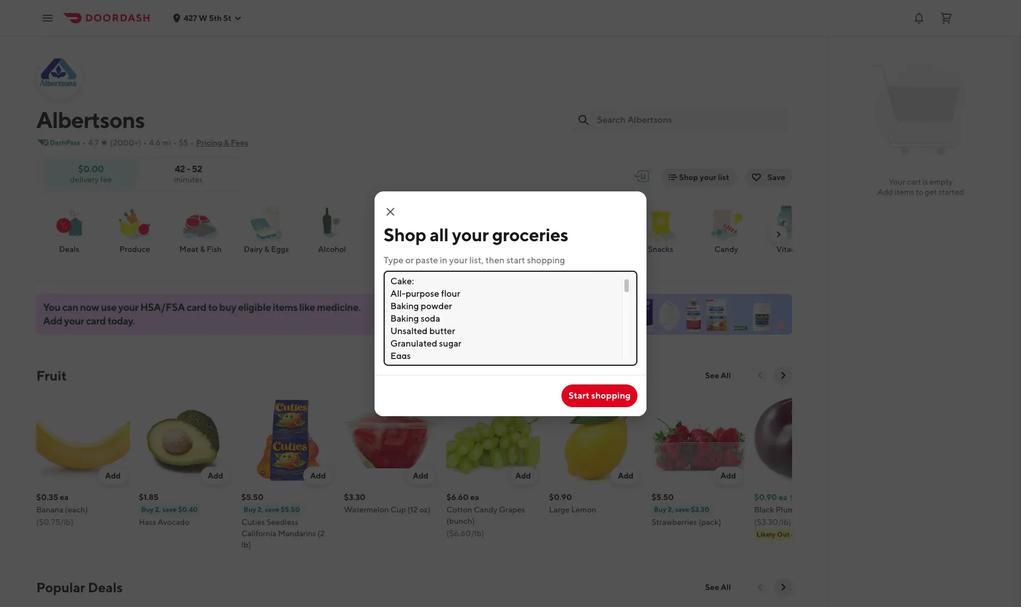 Task type: locate. For each thing, give the bounding box(es) containing it.
buy for cuties
[[244, 506, 256, 514]]

shop all your groceries dialog
[[375, 191, 647, 417]]

see for fruit
[[706, 371, 720, 380]]

3 2, from the left
[[668, 506, 674, 514]]

pantry image
[[443, 203, 484, 244]]

• left 4.6
[[144, 138, 147, 147]]

deals down deals image
[[59, 245, 79, 254]]

• 4.6 mi • $$ • pricing & fees
[[144, 138, 248, 147]]

items left like
[[273, 302, 298, 314]]

your up type or paste in your list, then start shopping
[[452, 224, 489, 245]]

$5.50 buy 2, save $3.30 strawberries (pack)
[[652, 493, 722, 527]]

fees
[[231, 138, 248, 147]]

previous button of carousel image for fruit
[[755, 370, 767, 382]]

cotton
[[447, 506, 473, 515]]

strawberries
[[652, 518, 698, 527]]

banana
[[36, 506, 63, 515]]

& left fees
[[224, 138, 229, 147]]

1 vertical spatial items
[[273, 302, 298, 314]]

to
[[916, 188, 924, 197], [208, 302, 218, 314]]

(pack)
[[699, 518, 722, 527]]

items down your
[[895, 188, 915, 197]]

your
[[700, 173, 717, 182], [452, 224, 489, 245], [450, 255, 468, 266], [118, 302, 139, 314], [64, 315, 84, 327]]

2 all from the top
[[721, 584, 732, 593]]

your
[[889, 177, 906, 187]]

2, inside $5.50 buy 2, save $3.30 strawberries (pack)
[[668, 506, 674, 514]]

grapes
[[499, 506, 525, 515]]

0 horizontal spatial ea
[[60, 493, 69, 502]]

0 horizontal spatial deals
[[59, 245, 79, 254]]

1 vertical spatial shopping
[[592, 390, 631, 401]]

candy
[[715, 245, 739, 254], [474, 506, 498, 515]]

all
[[430, 224, 449, 245]]

fish
[[207, 245, 222, 254]]

2 save from the left
[[265, 506, 279, 514]]

see all link
[[699, 367, 738, 385], [699, 579, 738, 597]]

1 vertical spatial previous button of carousel image
[[755, 582, 767, 594]]

1 vertical spatial see all link
[[699, 579, 738, 597]]

buy up cuties
[[244, 506, 256, 514]]

1 horizontal spatial ea
[[471, 493, 479, 502]]

ea right $0.35
[[60, 493, 69, 502]]

3 save from the left
[[676, 506, 690, 514]]

(2000+)
[[110, 138, 141, 147]]

1 vertical spatial see
[[706, 584, 720, 593]]

alcohol image
[[312, 203, 353, 243]]

2 (each) from the left
[[797, 506, 820, 515]]

save up strawberries
[[676, 506, 690, 514]]

0 horizontal spatial $3.30
[[344, 493, 366, 502]]

buy down '$1.85' at bottom
[[141, 506, 154, 514]]

deals link
[[41, 203, 98, 255]]

banana (each) image
[[36, 394, 130, 488]]

ea inside $6.60 ea cotton candy grapes (bunch) ($6.60/lb)
[[471, 493, 479, 502]]

1 horizontal spatial deals
[[88, 580, 123, 596]]

all for popular deals
[[721, 584, 732, 593]]

1 • from the left
[[82, 138, 86, 147]]

fee
[[100, 175, 112, 184]]

1 see all link from the top
[[699, 367, 738, 385]]

1 previous button of carousel image from the top
[[755, 370, 767, 382]]

ea up plum
[[779, 493, 788, 502]]

shopping
[[527, 255, 566, 266], [592, 390, 631, 401]]

items inside you can now use your hsa/fsa card to buy eligible items like medicine. add your card today.
[[273, 302, 298, 314]]

(bunch)
[[447, 517, 475, 526]]

1 vertical spatial deals
[[88, 580, 123, 596]]

shop for shop all your groceries
[[384, 224, 427, 245]]

add inside your cart is empty add items to get started
[[878, 188, 894, 197]]

2 $0.90 from the left
[[755, 493, 778, 502]]

snacks image
[[641, 203, 682, 244]]

0 vertical spatial items
[[895, 188, 915, 197]]

$0.90 up "large"
[[549, 493, 572, 502]]

1 vertical spatial candy
[[474, 506, 498, 515]]

1 save from the left
[[162, 506, 177, 514]]

$0.90 inside $0.90 large lemon
[[549, 493, 572, 502]]

list
[[719, 173, 730, 182]]

1 (each) from the left
[[65, 506, 88, 515]]

(each)
[[65, 506, 88, 515], [797, 506, 820, 515]]

1 next button of carousel image from the top
[[778, 370, 789, 382]]

card
[[187, 302, 206, 314], [86, 315, 106, 327]]

& inside the dairy & eggs link
[[265, 245, 270, 254]]

2 2, from the left
[[258, 506, 264, 514]]

• left 4.7
[[82, 138, 86, 147]]

card left buy
[[187, 302, 206, 314]]

$1.85 buy 2, save $0.40 hass avocado
[[139, 493, 198, 527]]

all for fruit
[[721, 371, 732, 380]]

pantry link
[[436, 203, 492, 255]]

strawberries (pack) image
[[652, 394, 746, 488]]

ea for $6.60 ea
[[471, 493, 479, 502]]

1 horizontal spatial 2,
[[258, 506, 264, 514]]

started
[[939, 188, 965, 197]]

dairy & eggs
[[244, 245, 289, 254]]

to left get
[[916, 188, 924, 197]]

1 vertical spatial see all
[[706, 584, 732, 593]]

0 horizontal spatial shop
[[384, 224, 427, 245]]

2 horizontal spatial buy
[[654, 506, 667, 514]]

california
[[242, 530, 277, 539]]

get
[[926, 188, 938, 197]]

minutes
[[174, 175, 203, 184]]

large
[[549, 506, 570, 515]]

buy inside $5.50 buy 2, save $5.50 cuties seedless california mandarins (2 lb)
[[244, 506, 256, 514]]

eggs
[[271, 245, 289, 254]]

$0.40
[[178, 506, 198, 514]]

0 vertical spatial all
[[721, 371, 732, 380]]

2 previous button of carousel image from the top
[[755, 582, 767, 594]]

2, up cuties
[[258, 506, 264, 514]]

st
[[224, 13, 232, 22]]

1 horizontal spatial $0.90
[[755, 493, 778, 502]]

1 $0.90 from the left
[[549, 493, 572, 502]]

buy for strawberries
[[654, 506, 667, 514]]

1 horizontal spatial shop
[[680, 173, 699, 182]]

1 see all from the top
[[706, 371, 732, 380]]

• right $$
[[191, 138, 194, 147]]

$0.90 for $0.90 large lemon
[[549, 493, 572, 502]]

2 horizontal spatial save
[[676, 506, 690, 514]]

$0.90 up black
[[755, 493, 778, 502]]

2 horizontal spatial 2,
[[668, 506, 674, 514]]

0 vertical spatial see all link
[[699, 367, 738, 385]]

albertsons image
[[37, 56, 81, 99]]

you
[[43, 302, 60, 314]]

0 horizontal spatial shopping
[[527, 255, 566, 266]]

$3.30 inside $5.50 buy 2, save $3.30 strawberries (pack)
[[691, 506, 710, 514]]

2 see all link from the top
[[699, 579, 738, 597]]

0 horizontal spatial (each)
[[65, 506, 88, 515]]

0 horizontal spatial $0.90
[[549, 493, 572, 502]]

previous button of carousel image for popular deals
[[755, 582, 767, 594]]

ea inside $0.35 ea banana (each) ($0.75/lb)
[[60, 493, 69, 502]]

start
[[507, 255, 526, 266]]

all
[[721, 371, 732, 380], [721, 584, 732, 593]]

0 horizontal spatial to
[[208, 302, 218, 314]]

pricing & fees button
[[196, 134, 248, 152]]

1 see from the top
[[706, 371, 720, 380]]

1 vertical spatial all
[[721, 584, 732, 593]]

see for popular deals
[[706, 584, 720, 593]]

empty
[[930, 177, 953, 187]]

like
[[299, 302, 315, 314]]

0 vertical spatial shopping
[[527, 255, 566, 266]]

42 - 52 minutes
[[174, 164, 203, 184]]

1 vertical spatial $3.30
[[691, 506, 710, 514]]

($3.30/lb)
[[755, 518, 792, 527]]

2,
[[155, 506, 161, 514], [258, 506, 264, 514], [668, 506, 674, 514]]

deals right "popular"
[[88, 580, 123, 596]]

large lemon image
[[549, 394, 643, 488]]

dashpass
[[50, 138, 80, 147]]

lb)
[[242, 541, 251, 550]]

next button of carousel image for popular deals
[[778, 582, 789, 594]]

2 buy from the left
[[244, 506, 256, 514]]

save inside $5.50 buy 2, save $5.50 cuties seedless california mandarins (2 lb)
[[265, 506, 279, 514]]

save up avocado
[[162, 506, 177, 514]]

Search Albertsons search field
[[598, 114, 781, 126]]

add for cuties seedless california mandarins (2 lb) image
[[310, 472, 326, 481]]

ea
[[60, 493, 69, 502], [471, 493, 479, 502], [779, 493, 788, 502]]

$3.30 up (pack)
[[691, 506, 710, 514]]

shopping right the start
[[592, 390, 631, 401]]

3 buy from the left
[[654, 506, 667, 514]]

buy up strawberries
[[654, 506, 667, 514]]

shop inside button
[[680, 173, 699, 182]]

1 horizontal spatial save
[[265, 506, 279, 514]]

shop
[[680, 173, 699, 182], [384, 224, 427, 245]]

0 horizontal spatial card
[[86, 315, 106, 327]]

$0.90 inside the $0.90 ea $1.05 black plum (each) ($3.30/lb) likely out of stock
[[755, 493, 778, 502]]

& for dairy & eggs
[[265, 245, 270, 254]]

cup
[[391, 506, 406, 515]]

2 horizontal spatial $5.50
[[652, 493, 674, 502]]

0 horizontal spatial items
[[273, 302, 298, 314]]

0 vertical spatial next button of carousel image
[[778, 370, 789, 382]]

fruit link
[[36, 367, 67, 385]]

$5.50 up seedless on the bottom of page
[[281, 506, 300, 514]]

5th
[[209, 13, 222, 22]]

open menu image
[[41, 11, 54, 25]]

fruit
[[36, 368, 67, 384]]

1 vertical spatial shop
[[384, 224, 427, 245]]

cotton candy grapes (bunch) image
[[447, 394, 540, 488]]

save for avocado
[[162, 506, 177, 514]]

0 vertical spatial $3.30
[[344, 493, 366, 502]]

(each) up ($0.75/lb)
[[65, 506, 88, 515]]

dairy & eggs image
[[246, 203, 287, 244]]

2 horizontal spatial &
[[265, 245, 270, 254]]

1 buy from the left
[[141, 506, 154, 514]]

to left buy
[[208, 302, 218, 314]]

candy link
[[699, 203, 755, 255]]

dairy & eggs link
[[238, 203, 295, 255]]

save up seedless on the bottom of page
[[265, 506, 279, 514]]

vitamins image
[[772, 203, 813, 244]]

next button of carousel image
[[778, 370, 789, 382], [778, 582, 789, 594]]

2, for cuties
[[258, 506, 264, 514]]

to inside your cart is empty add items to get started
[[916, 188, 924, 197]]

shop up or
[[384, 224, 427, 245]]

alcohol
[[318, 245, 346, 254]]

$5.50 inside $5.50 buy 2, save $3.30 strawberries (pack)
[[652, 493, 674, 502]]

0 vertical spatial candy
[[715, 245, 739, 254]]

2 ea from the left
[[471, 493, 479, 502]]

& inside meat & fish link
[[200, 245, 205, 254]]

candy down "candy" image
[[715, 245, 739, 254]]

2 see all from the top
[[706, 584, 732, 593]]

$3.30 up watermelon
[[344, 493, 366, 502]]

save inside the $1.85 buy 2, save $0.40 hass avocado
[[162, 506, 177, 514]]

mi
[[162, 138, 171, 147]]

0 vertical spatial shop
[[680, 173, 699, 182]]

0 vertical spatial see
[[706, 371, 720, 380]]

1 horizontal spatial items
[[895, 188, 915, 197]]

2, inside $5.50 buy 2, save $5.50 cuties seedless california mandarins (2 lb)
[[258, 506, 264, 514]]

save
[[162, 506, 177, 514], [265, 506, 279, 514], [676, 506, 690, 514]]

& left fish
[[200, 245, 205, 254]]

1 vertical spatial to
[[208, 302, 218, 314]]

candy inside $6.60 ea cotton candy grapes (bunch) ($6.60/lb)
[[474, 506, 498, 515]]

see all for fruit
[[706, 371, 732, 380]]

1 horizontal spatial (each)
[[797, 506, 820, 515]]

0 vertical spatial to
[[916, 188, 924, 197]]

1 horizontal spatial to
[[916, 188, 924, 197]]

save for seedless
[[265, 506, 279, 514]]

2 horizontal spatial ea
[[779, 493, 788, 502]]

4.6
[[149, 138, 161, 147]]

type or paste in your list, then start shopping
[[384, 255, 566, 266]]

ea inside the $0.90 ea $1.05 black plum (each) ($3.30/lb) likely out of stock
[[779, 493, 788, 502]]

2 next button of carousel image from the top
[[778, 582, 789, 594]]

hsa/fsa
[[140, 302, 185, 314]]

add for strawberries (pack) image
[[721, 472, 737, 481]]

buy inside $5.50 buy 2, save $3.30 strawberries (pack)
[[654, 506, 667, 514]]

1 vertical spatial next button of carousel image
[[778, 582, 789, 594]]

1 horizontal spatial card
[[187, 302, 206, 314]]

3 ea from the left
[[779, 493, 788, 502]]

1 all from the top
[[721, 371, 732, 380]]

0 horizontal spatial &
[[200, 245, 205, 254]]

2 see from the top
[[706, 584, 720, 593]]

0 vertical spatial see all
[[706, 371, 732, 380]]

see all
[[706, 371, 732, 380], [706, 584, 732, 593]]

(each) inside the $0.90 ea $1.05 black plum (each) ($3.30/lb) likely out of stock
[[797, 506, 820, 515]]

shopping down "groceries"
[[527, 255, 566, 266]]

• right mi
[[173, 138, 177, 147]]

2, up strawberries
[[668, 506, 674, 514]]

1 ea from the left
[[60, 493, 69, 502]]

oz)
[[420, 506, 431, 515]]

meat
[[180, 245, 199, 254]]

0 vertical spatial previous button of carousel image
[[755, 370, 767, 382]]

add for 'large lemon' image
[[618, 472, 634, 481]]

to inside you can now use your hsa/fsa card to buy eligible items like medicine. add your card today.
[[208, 302, 218, 314]]

$0.00 delivery fee
[[70, 164, 112, 184]]

2, down '$1.85' at bottom
[[155, 506, 161, 514]]

& left eggs
[[265, 245, 270, 254]]

$5.50 up strawberries
[[652, 493, 674, 502]]

shop left list
[[680, 173, 699, 182]]

shopping inside button
[[592, 390, 631, 401]]

$5.50 for cuties
[[242, 493, 264, 502]]

ea right "$6.60"
[[471, 493, 479, 502]]

logo image
[[634, 167, 652, 185]]

save button
[[746, 168, 793, 187]]

2, for strawberries
[[668, 506, 674, 514]]

0 horizontal spatial $5.50
[[242, 493, 264, 502]]

$5.50 up cuties
[[242, 493, 264, 502]]

w
[[199, 13, 207, 22]]

shop for shop your list
[[680, 173, 699, 182]]

4 • from the left
[[191, 138, 194, 147]]

card down now
[[86, 315, 106, 327]]

deals image
[[49, 203, 90, 244]]

hass avocado image
[[139, 394, 232, 488]]

0 horizontal spatial buy
[[141, 506, 154, 514]]

see all link for fruit
[[699, 367, 738, 385]]

1 horizontal spatial $3.30
[[691, 506, 710, 514]]

watermelon
[[344, 506, 389, 515]]

start shopping
[[569, 390, 631, 401]]

$3.30
[[344, 493, 366, 502], [691, 506, 710, 514]]

(each) down $1.05
[[797, 506, 820, 515]]

buy inside the $1.85 buy 2, save $0.40 hass avocado
[[141, 506, 154, 514]]

shop inside shop all your groceries dialog
[[384, 224, 427, 245]]

0 horizontal spatial candy
[[474, 506, 498, 515]]

0 horizontal spatial 2,
[[155, 506, 161, 514]]

previous button of carousel image
[[755, 370, 767, 382], [755, 582, 767, 594]]

today.
[[108, 315, 135, 327]]

2, inside the $1.85 buy 2, save $0.40 hass avocado
[[155, 506, 161, 514]]

1 horizontal spatial shopping
[[592, 390, 631, 401]]

your left list
[[700, 173, 717, 182]]

0 vertical spatial card
[[187, 302, 206, 314]]

save inside $5.50 buy 2, save $3.30 strawberries (pack)
[[676, 506, 690, 514]]

0 horizontal spatial save
[[162, 506, 177, 514]]

produce image
[[115, 203, 155, 244]]

1 2, from the left
[[155, 506, 161, 514]]

1 horizontal spatial buy
[[244, 506, 256, 514]]

candy right cotton
[[474, 506, 498, 515]]



Task type: describe. For each thing, give the bounding box(es) containing it.
albertsons
[[36, 107, 145, 133]]

items inside your cart is empty add items to get started
[[895, 188, 915, 197]]

black
[[755, 506, 775, 515]]

frozen image
[[509, 203, 550, 244]]

$3.30 inside "$3.30 watermelon cup (12 oz)"
[[344, 493, 366, 502]]

start
[[569, 390, 590, 401]]

produce
[[120, 245, 150, 254]]

see all for popular deals
[[706, 584, 732, 593]]

$5.50 for strawberries
[[652, 493, 674, 502]]

$1.85
[[139, 493, 159, 502]]

then
[[486, 255, 505, 266]]

1 horizontal spatial $5.50
[[281, 506, 300, 514]]

paste
[[416, 255, 438, 266]]

cart
[[908, 177, 922, 187]]

alcohol link
[[304, 203, 361, 255]]

plum
[[776, 506, 795, 515]]

list,
[[470, 255, 484, 266]]

427 w 5th st
[[184, 13, 232, 22]]

groceries
[[493, 224, 569, 245]]

popular deals link
[[36, 579, 123, 597]]

pricing
[[196, 138, 223, 147]]

lemon
[[572, 506, 597, 515]]

is
[[923, 177, 929, 187]]

$5.50 buy 2, save $5.50 cuties seedless california mandarins (2 lb)
[[242, 493, 325, 550]]

-
[[187, 164, 190, 174]]

empty retail cart image
[[868, 57, 975, 163]]

($6.60/lb)
[[447, 530, 485, 539]]

next button of carousel image for fruit
[[778, 370, 789, 382]]

(12
[[408, 506, 418, 515]]

likely
[[757, 531, 776, 539]]

$0.35
[[36, 493, 58, 502]]

Add your items text field
[[391, 278, 631, 359]]

dairy
[[244, 245, 263, 254]]

watermelon cup (12 oz) image
[[344, 394, 438, 488]]

427 w 5th st button
[[172, 13, 243, 22]]

$0.90 for $0.90 ea $1.05 black plum (each) ($3.30/lb) likely out of stock
[[755, 493, 778, 502]]

0 items, open order cart image
[[940, 11, 954, 25]]

$0.35 ea banana (each) ($0.75/lb)
[[36, 493, 88, 527]]

can
[[62, 302, 78, 314]]

your down pantry
[[450, 255, 468, 266]]

your cart is empty add items to get started
[[878, 177, 965, 197]]

$6.60 ea cotton candy grapes (bunch) ($6.60/lb)
[[447, 493, 525, 539]]

1 horizontal spatial candy
[[715, 245, 739, 254]]

save
[[768, 173, 786, 182]]

meat & fish image
[[180, 203, 221, 244]]

or
[[406, 255, 414, 266]]

ea for $0.35 ea
[[60, 493, 69, 502]]

$$
[[179, 138, 188, 147]]

type
[[384, 255, 404, 266]]

you can now use your hsa/fsa card to buy eligible items like medicine. add your card today.
[[43, 302, 361, 327]]

meat & fish link
[[172, 203, 229, 255]]

4.7
[[88, 138, 99, 147]]

in
[[440, 255, 448, 266]]

& for meat & fish
[[200, 245, 205, 254]]

now
[[80, 302, 99, 314]]

seedless
[[267, 518, 299, 527]]

2, for hass
[[155, 506, 161, 514]]

3 • from the left
[[173, 138, 177, 147]]

add for cotton candy grapes (bunch) image
[[516, 472, 531, 481]]

produce link
[[107, 203, 163, 255]]

start shopping button
[[562, 385, 638, 407]]

buy
[[219, 302, 236, 314]]

0 vertical spatial deals
[[59, 245, 79, 254]]

$3.30 watermelon cup (12 oz)
[[344, 493, 431, 515]]

add inside you can now use your hsa/fsa card to buy eligible items like medicine. add your card today.
[[43, 315, 62, 327]]

cuties
[[242, 518, 265, 527]]

snacks
[[649, 245, 674, 254]]

your inside button
[[700, 173, 717, 182]]

use
[[101, 302, 117, 314]]

$0.90 large lemon
[[549, 493, 597, 515]]

add for banana (each) image
[[105, 472, 121, 481]]

meat & fish
[[180, 245, 222, 254]]

$0.90 ea $1.05 black plum (each) ($3.30/lb) likely out of stock
[[755, 493, 820, 539]]

add for hass avocado image
[[208, 472, 223, 481]]

2 • from the left
[[144, 138, 147, 147]]

mandarins
[[278, 530, 316, 539]]

close shop all your groceries image
[[384, 205, 398, 219]]

eligible
[[238, 302, 271, 314]]

hass
[[139, 518, 156, 527]]

buy for hass
[[141, 506, 154, 514]]

1 vertical spatial card
[[86, 315, 106, 327]]

add for watermelon cup (12 oz) image
[[413, 472, 429, 481]]

avocado
[[158, 518, 190, 527]]

(2
[[318, 530, 325, 539]]

1 horizontal spatial &
[[224, 138, 229, 147]]

vitamins link
[[764, 203, 821, 255]]

shop your list button
[[662, 168, 737, 187]]

$6.60
[[447, 493, 469, 502]]

($0.75/lb)
[[36, 518, 73, 527]]

cuties seedless california mandarins (2 lb) image
[[242, 394, 335, 488]]

candy image
[[707, 203, 747, 244]]

your up today.
[[118, 302, 139, 314]]

save for (pack)
[[676, 506, 690, 514]]

of
[[792, 531, 799, 539]]

see all link for popular deals
[[699, 579, 738, 597]]

shop all your groceries
[[384, 224, 569, 245]]

notification bell image
[[913, 11, 927, 25]]

(each) inside $0.35 ea banana (each) ($0.75/lb)
[[65, 506, 88, 515]]

$1.05
[[790, 494, 808, 502]]

your down can
[[64, 315, 84, 327]]

snacks link
[[633, 203, 690, 255]]

out
[[778, 531, 790, 539]]

bakery image
[[378, 203, 418, 244]]

popular
[[36, 580, 85, 596]]

vitamins
[[777, 245, 809, 254]]

popular deals
[[36, 580, 123, 596]]

next image
[[775, 230, 784, 239]]



Task type: vqa. For each thing, say whether or not it's contained in the screenshot.
See All Link
yes



